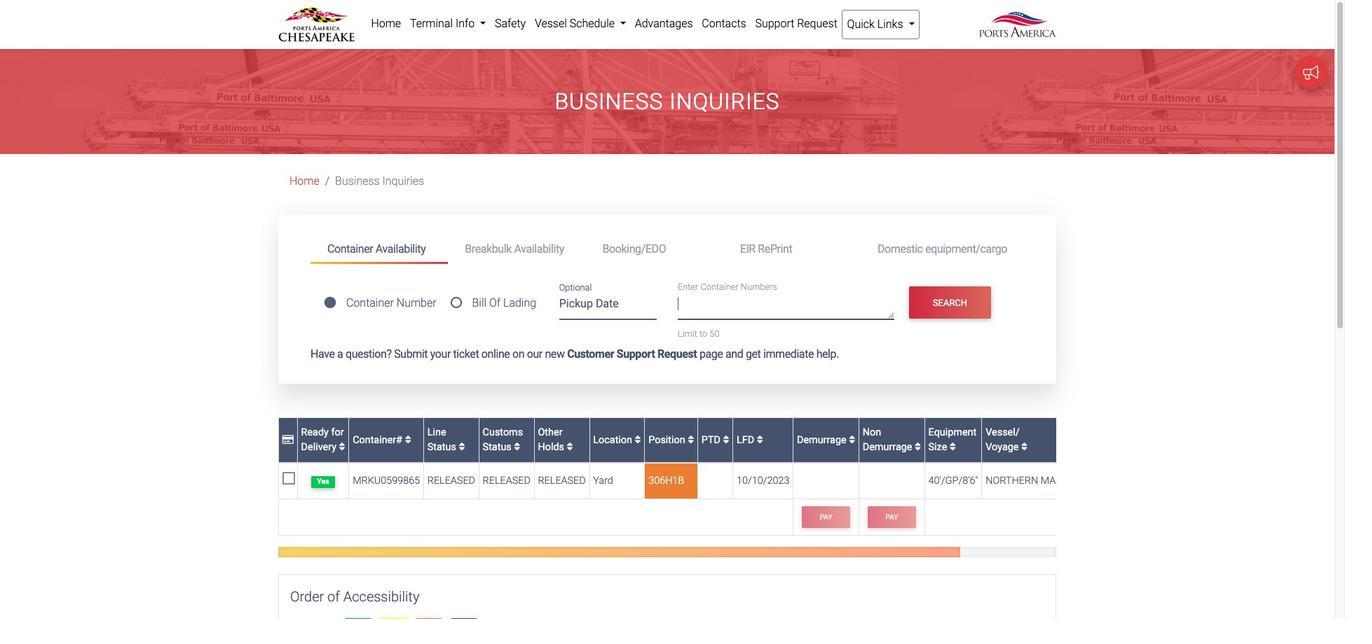 Task type: vqa. For each thing, say whether or not it's contained in the screenshot.
Full name
no



Task type: describe. For each thing, give the bounding box(es) containing it.
numbers
[[741, 282, 777, 293]]

and
[[726, 348, 743, 361]]

vessel
[[535, 17, 567, 30]]

position link
[[649, 434, 694, 446]]

container# link
[[353, 434, 411, 446]]

ticket
[[453, 348, 479, 361]]

0 horizontal spatial demurrage
[[797, 434, 849, 446]]

line status
[[427, 427, 459, 454]]

have
[[311, 348, 335, 361]]

0 horizontal spatial request
[[658, 348, 697, 361]]

0 horizontal spatial support
[[617, 348, 655, 361]]

sort image left customs status
[[459, 443, 465, 453]]

non demurrage
[[863, 427, 915, 454]]

enter
[[678, 282, 698, 293]]

contacts link
[[697, 10, 751, 38]]

0 vertical spatial request
[[797, 17, 838, 30]]

terminal info
[[410, 17, 477, 30]]

advantages link
[[630, 10, 697, 38]]

immediate
[[763, 348, 814, 361]]

page
[[700, 348, 723, 361]]

other
[[538, 427, 563, 439]]

customer support request link
[[567, 348, 697, 361]]

order
[[290, 589, 324, 606]]

a
[[337, 348, 343, 361]]

1 horizontal spatial business inquiries
[[555, 88, 780, 115]]

306h1b
[[649, 475, 684, 487]]

availability for container availability
[[376, 242, 426, 256]]

customs status
[[483, 427, 523, 454]]

enter container numbers
[[678, 282, 777, 293]]

limit to 50
[[678, 329, 720, 339]]

help.
[[816, 348, 839, 361]]

location
[[593, 434, 635, 446]]

optional
[[559, 282, 592, 293]]

line
[[427, 427, 446, 439]]

eir reprint link
[[723, 237, 861, 262]]

container#
[[353, 434, 405, 446]]

0 horizontal spatial inquiries
[[382, 175, 424, 188]]

40'/gp/8'6"
[[929, 475, 978, 487]]

to
[[700, 329, 707, 339]]

3 released from the left
[[538, 475, 586, 487]]

location link
[[593, 434, 641, 446]]

1 horizontal spatial business
[[555, 88, 663, 115]]

lading
[[503, 297, 536, 310]]

domestic equipment/cargo
[[878, 242, 1007, 256]]

vessel/ voyage
[[986, 427, 1021, 454]]

terminal info link
[[406, 10, 490, 38]]

domestic
[[878, 242, 923, 256]]

status for line
[[427, 442, 456, 454]]

availability for breakbulk availability
[[514, 242, 564, 256]]

links
[[877, 18, 903, 31]]

0 horizontal spatial home link
[[290, 175, 319, 188]]

sort image inside the ptd link
[[723, 435, 729, 445]]

equipment size
[[929, 427, 977, 454]]

customer
[[567, 348, 614, 361]]

lfd
[[737, 434, 757, 446]]

search
[[933, 298, 967, 308]]

get
[[746, 348, 761, 361]]

sort image left "size"
[[915, 443, 921, 453]]

question?
[[346, 348, 392, 361]]

booking/edo link
[[586, 237, 723, 262]]

container number
[[346, 297, 436, 310]]

for
[[331, 427, 344, 439]]

limit
[[678, 329, 697, 339]]

sort image inside location 'link'
[[635, 435, 641, 445]]

Optional text field
[[559, 292, 657, 320]]

equipment/cargo
[[925, 242, 1007, 256]]

other holds
[[538, 427, 567, 454]]

sort image right the holds
[[567, 443, 573, 453]]

reprint
[[758, 242, 792, 256]]

info
[[456, 17, 475, 30]]

number
[[397, 297, 436, 310]]

0 vertical spatial inquiries
[[670, 88, 780, 115]]

submit
[[394, 348, 428, 361]]

holds
[[538, 442, 564, 454]]

sort image inside container# link
[[405, 435, 411, 445]]

1 released from the left
[[427, 475, 475, 487]]

delivery
[[301, 442, 336, 454]]

1 vertical spatial container
[[701, 282, 739, 293]]

breakbulk availability link
[[448, 237, 586, 262]]

search button
[[909, 287, 991, 319]]

schedule
[[570, 17, 615, 30]]



Task type: locate. For each thing, give the bounding box(es) containing it.
home for the right home link
[[371, 17, 401, 30]]

support right contacts
[[755, 17, 794, 30]]

support request link
[[751, 10, 842, 38]]

support request
[[755, 17, 838, 30]]

on
[[512, 348, 524, 361]]

demurrage link
[[797, 434, 855, 446]]

new
[[545, 348, 565, 361]]

bill
[[472, 297, 487, 310]]

non
[[863, 427, 881, 439]]

have a question? submit your ticket online on our new customer support request page and get immediate help.
[[311, 348, 839, 361]]

quick
[[847, 18, 875, 31]]

sort image down for
[[339, 443, 345, 453]]

safety
[[495, 17, 526, 30]]

1 vertical spatial request
[[658, 348, 697, 361]]

0 horizontal spatial status
[[427, 442, 456, 454]]

sort image left non
[[849, 435, 855, 445]]

sort image
[[723, 435, 729, 445], [757, 435, 763, 445], [567, 443, 573, 453], [915, 443, 921, 453]]

ptd link
[[702, 434, 729, 446]]

sort image left position
[[635, 435, 641, 445]]

northern majestic/337w
[[986, 475, 1118, 487]]

terminal
[[410, 17, 453, 30]]

your
[[430, 348, 451, 361]]

equipment
[[929, 427, 977, 439]]

0 vertical spatial home link
[[367, 10, 406, 38]]

breakbulk
[[465, 242, 512, 256]]

support
[[755, 17, 794, 30], [617, 348, 655, 361]]

1 horizontal spatial status
[[483, 442, 512, 454]]

sort image right voyage
[[1021, 443, 1028, 453]]

2 availability from the left
[[514, 242, 564, 256]]

0 horizontal spatial availability
[[376, 242, 426, 256]]

accessibility
[[343, 589, 420, 606]]

released down line status
[[427, 475, 475, 487]]

1 vertical spatial home link
[[290, 175, 319, 188]]

business inquiries
[[555, 88, 780, 115], [335, 175, 424, 188]]

50
[[710, 329, 720, 339]]

container left number
[[346, 297, 394, 310]]

breakbulk availability
[[465, 242, 564, 256]]

eir
[[740, 242, 756, 256]]

ready
[[301, 427, 329, 439]]

booking/edo
[[602, 242, 666, 256]]

container availability
[[327, 242, 426, 256]]

availability
[[376, 242, 426, 256], [514, 242, 564, 256]]

credit card image
[[282, 435, 294, 445]]

availability up container number
[[376, 242, 426, 256]]

quick links
[[847, 18, 906, 31]]

2 released from the left
[[483, 475, 531, 487]]

container for container number
[[346, 297, 394, 310]]

released down customs status
[[483, 475, 531, 487]]

status inside customs status
[[483, 442, 512, 454]]

0 vertical spatial home
[[371, 17, 401, 30]]

1 status from the left
[[427, 442, 456, 454]]

demurrage inside non demurrage
[[863, 442, 912, 454]]

status down customs
[[483, 442, 512, 454]]

0 horizontal spatial business inquiries
[[335, 175, 424, 188]]

container for container availability
[[327, 242, 373, 256]]

status inside line status
[[427, 442, 456, 454]]

safety link
[[490, 10, 530, 38]]

advantages
[[635, 17, 693, 30]]

yard
[[593, 475, 613, 487]]

1 horizontal spatial released
[[483, 475, 531, 487]]

support right customer on the bottom left of page
[[617, 348, 655, 361]]

home for left home link
[[290, 175, 319, 188]]

request left quick
[[797, 17, 838, 30]]

1 vertical spatial business inquiries
[[335, 175, 424, 188]]

home
[[371, 17, 401, 30], [290, 175, 319, 188]]

1 vertical spatial support
[[617, 348, 655, 361]]

lfd link
[[737, 434, 763, 446]]

demurrage down non
[[863, 442, 912, 454]]

status for customs
[[483, 442, 512, 454]]

2 vertical spatial container
[[346, 297, 394, 310]]

quick links link
[[842, 10, 920, 39]]

majestic/337w
[[1041, 475, 1118, 487]]

0 vertical spatial container
[[327, 242, 373, 256]]

1 horizontal spatial availability
[[514, 242, 564, 256]]

demurrage left non
[[797, 434, 849, 446]]

1 horizontal spatial demurrage
[[863, 442, 912, 454]]

0 horizontal spatial released
[[427, 475, 475, 487]]

sort image left ptd
[[688, 435, 694, 445]]

1 vertical spatial inquiries
[[382, 175, 424, 188]]

10/10/2023
[[737, 475, 790, 487]]

sort image left lfd
[[723, 435, 729, 445]]

of
[[327, 589, 340, 606]]

sort image down equipment
[[950, 443, 956, 453]]

0 vertical spatial support
[[755, 17, 794, 30]]

sort image inside lfd link
[[757, 435, 763, 445]]

container availability link
[[311, 237, 448, 264]]

yes
[[317, 477, 329, 487]]

1 horizontal spatial request
[[797, 17, 838, 30]]

home link
[[367, 10, 406, 38], [290, 175, 319, 188]]

1 horizontal spatial inquiries
[[670, 88, 780, 115]]

eir reprint
[[740, 242, 792, 256]]

1 availability from the left
[[376, 242, 426, 256]]

customs
[[483, 427, 523, 439]]

contacts
[[702, 17, 746, 30]]

sort image inside the position link
[[688, 435, 694, 445]]

0 vertical spatial business
[[555, 88, 663, 115]]

mrku0599865
[[353, 475, 420, 487]]

business
[[555, 88, 663, 115], [335, 175, 380, 188]]

ready for delivery
[[301, 427, 344, 454]]

sort image inside demurrage link
[[849, 435, 855, 445]]

bill of lading
[[472, 297, 536, 310]]

order of accessibility
[[290, 589, 420, 606]]

released
[[427, 475, 475, 487], [483, 475, 531, 487], [538, 475, 586, 487]]

container right enter
[[701, 282, 739, 293]]

request down limit
[[658, 348, 697, 361]]

of
[[489, 297, 501, 310]]

0 vertical spatial business inquiries
[[555, 88, 780, 115]]

status down "line"
[[427, 442, 456, 454]]

position
[[649, 434, 688, 446]]

sort image
[[405, 435, 411, 445], [635, 435, 641, 445], [688, 435, 694, 445], [849, 435, 855, 445], [339, 443, 345, 453], [459, 443, 465, 453], [514, 443, 520, 453], [950, 443, 956, 453], [1021, 443, 1028, 453]]

released down the holds
[[538, 475, 586, 487]]

our
[[527, 348, 542, 361]]

1 horizontal spatial home link
[[367, 10, 406, 38]]

voyage
[[986, 442, 1019, 454]]

1 vertical spatial home
[[290, 175, 319, 188]]

vessel schedule
[[535, 17, 617, 30]]

2 horizontal spatial released
[[538, 475, 586, 487]]

1 vertical spatial business
[[335, 175, 380, 188]]

0 horizontal spatial business
[[335, 175, 380, 188]]

Enter Container Numbers text field
[[678, 296, 894, 320]]

0 horizontal spatial home
[[290, 175, 319, 188]]

2 status from the left
[[483, 442, 512, 454]]

container up container number
[[327, 242, 373, 256]]

1 horizontal spatial home
[[371, 17, 401, 30]]

availability right breakbulk
[[514, 242, 564, 256]]

status
[[427, 442, 456, 454], [483, 442, 512, 454]]

1 horizontal spatial support
[[755, 17, 794, 30]]

demurrage
[[797, 434, 849, 446], [863, 442, 912, 454]]

sort image down customs
[[514, 443, 520, 453]]

vessel schedule link
[[530, 10, 630, 38]]

domestic equipment/cargo link
[[861, 237, 1024, 262]]

sort image left "line"
[[405, 435, 411, 445]]

size
[[929, 442, 947, 454]]

ptd
[[702, 434, 723, 446]]

sort image up the 10/10/2023
[[757, 435, 763, 445]]

inquiries
[[670, 88, 780, 115], [382, 175, 424, 188]]

vessel/
[[986, 427, 1020, 439]]



